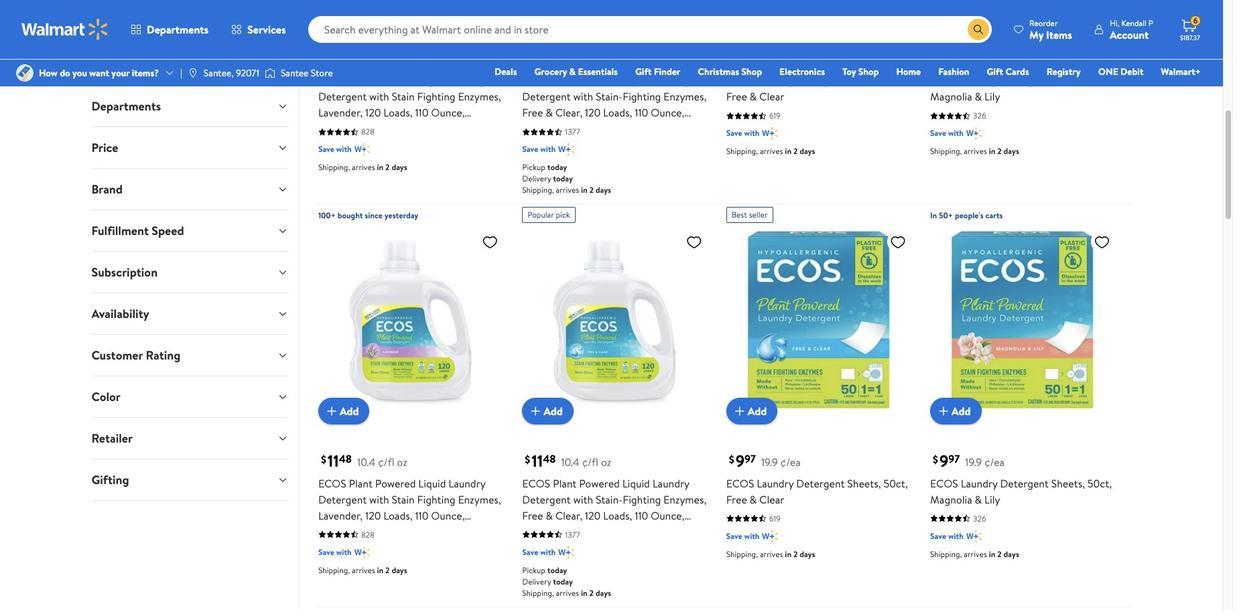 Task type: vqa. For each thing, say whether or not it's contained in the screenshot.


Task type: locate. For each thing, give the bounding box(es) containing it.
1 619 from the top
[[769, 110, 781, 122]]

1 stain- from the top
[[596, 89, 623, 104]]

ecos plant powered liquid laundry detergent with stain fighting enzymes, lavender, 120 loads, 110 ounce, hypoallergenic for sensitive skin image
[[318, 0, 503, 11], [318, 229, 503, 414]]

1 vertical spatial 326
[[973, 513, 986, 525]]

sponsored up grocery
[[522, 32, 559, 44]]

$ 11 48 10.4 ¢/fl oz ecos plant powered liquid laundry detergent with stain fighting enzymes, lavender, 120 loads, 110 ounce, hypoallergenic for sensitive skin
[[318, 47, 501, 136], [318, 450, 501, 539]]

1 ecos plant powered liquid laundry detergent with stain fighting enzymes, lavender, 120 loads, 110 ounce, hypoallergenic for sensitive skin image from the top
[[318, 0, 503, 11]]

2
[[793, 146, 798, 157], [997, 146, 1002, 157], [385, 162, 390, 173], [589, 185, 594, 196], [793, 549, 798, 560], [997, 549, 1002, 560], [385, 565, 390, 576], [589, 588, 594, 599]]

0 vertical spatial skin
[[653, 122, 671, 136]]

shop inside christmas shop link
[[741, 65, 762, 78]]

for
[[391, 122, 404, 136], [595, 122, 608, 136], [391, 525, 404, 539], [595, 525, 608, 539]]

 image
[[16, 64, 34, 82], [265, 66, 275, 80], [188, 68, 198, 78]]

1 vertical spatial clear,
[[555, 509, 582, 523]]

departments button
[[119, 13, 220, 46], [81, 86, 299, 127]]

liquid
[[418, 73, 446, 88], [622, 73, 650, 88], [418, 476, 446, 491], [622, 476, 650, 491]]

1 $ 11 48 10.4 ¢/fl oz ecos plant powered liquid laundry detergent with stain-fighting enzymes, free & clear, 120 loads, 110 ounce, hypoallergenic for sensitive skin from the top
[[522, 47, 707, 136]]

departments down your
[[91, 98, 161, 115]]

0 vertical spatial $ 9 97 19.9 ¢/ea ecos laundry detergent sheets, 50ct, magnolia & lily
[[930, 47, 1112, 104]]

ad disclaimer and feedback image for $ 11 48 10.4 ¢/fl oz ecos plant powered liquid laundry detergent with stain fighting enzymes, lavender, 120 loads, 110 ounce, hypoallergenic for sensitive skin
[[358, 32, 368, 43]]

4 ad disclaimer and feedback image from the left
[[970, 32, 980, 43]]

1 ecos laundry detergent sheets, 50ct, magnolia & lily image from the top
[[930, 0, 1115, 11]]

gifting button
[[81, 460, 299, 501]]

1 gift from the left
[[635, 65, 652, 78]]

p
[[1149, 17, 1153, 28]]

19.9
[[761, 52, 778, 67], [965, 52, 982, 67], [761, 455, 778, 470], [965, 455, 982, 470]]

1 vertical spatial stain-
[[596, 492, 623, 507]]

sponsored up the store
[[318, 32, 355, 44]]

retailer tab
[[81, 418, 299, 459]]

add
[[340, 1, 359, 16], [544, 1, 563, 16], [748, 1, 767, 16], [952, 1, 971, 16], [340, 404, 359, 419], [544, 404, 563, 419], [748, 404, 767, 419], [952, 404, 971, 419]]

0 vertical spatial $ 11 48 10.4 ¢/fl oz ecos plant powered liquid laundry detergent with stain fighting enzymes, lavender, 120 loads, 110 ounce, hypoallergenic for sensitive skin
[[318, 47, 501, 136]]

2 sensitive from the top
[[407, 525, 448, 539]]

skin
[[653, 122, 671, 136], [653, 525, 671, 539]]

1 ad disclaimer and feedback image from the left
[[358, 32, 368, 43]]

0 vertical spatial $ 11 48 10.4 ¢/fl oz ecos plant powered liquid laundry detergent with stain-fighting enzymes, free & clear, 120 loads, 110 ounce, hypoallergenic for sensitive skin
[[522, 47, 707, 136]]

laundry
[[449, 73, 485, 88], [653, 73, 689, 88], [757, 73, 794, 88], [961, 73, 998, 88], [449, 476, 485, 491], [653, 476, 689, 491], [757, 476, 794, 491], [961, 476, 998, 491]]

1 vertical spatial 619
[[769, 513, 781, 525]]

110
[[415, 106, 429, 120], [635, 106, 648, 120], [415, 509, 429, 523], [635, 509, 648, 523]]

fulfillment speed tab
[[81, 210, 299, 251]]

pickup today delivery today shipping, arrives in 2 days
[[522, 162, 611, 196], [522, 565, 611, 599]]

ecos
[[318, 73, 346, 88], [522, 73, 550, 88], [726, 73, 754, 88], [930, 73, 958, 88], [318, 476, 346, 491], [522, 476, 550, 491], [726, 476, 754, 491], [930, 476, 958, 491]]

0 vertical spatial lavender,
[[318, 106, 363, 120]]

0 vertical spatial $ 9 97 19.9 ¢/ea ecos laundry detergent sheets, 50ct, free & clear
[[726, 47, 908, 104]]

toy shop link
[[836, 64, 885, 79]]

 image left the how
[[16, 64, 34, 82]]

delivery
[[522, 173, 551, 185], [522, 576, 551, 588]]

0 vertical spatial sensitive
[[407, 122, 448, 136]]

1 horizontal spatial shop
[[858, 65, 879, 78]]

1 828 from the top
[[361, 126, 374, 138]]

shop right christmas
[[741, 65, 762, 78]]

48
[[339, 49, 352, 64], [543, 49, 556, 64], [339, 452, 352, 467], [543, 452, 556, 467]]

0 vertical spatial stain-
[[596, 89, 623, 104]]

in
[[785, 146, 791, 157], [989, 146, 995, 157], [377, 162, 383, 173], [581, 185, 587, 196], [785, 549, 791, 560], [989, 549, 995, 560], [377, 565, 383, 576], [581, 588, 587, 599]]

2 shop from the left
[[858, 65, 879, 78]]

1 vertical spatial magnolia
[[930, 492, 972, 507]]

items
[[1046, 27, 1072, 42]]

1 vertical spatial 828
[[361, 529, 374, 541]]

0 vertical spatial 619
[[769, 110, 781, 122]]

&
[[569, 65, 576, 78], [750, 89, 757, 104], [975, 89, 982, 104], [546, 106, 553, 120], [750, 492, 757, 507], [975, 492, 982, 507], [546, 509, 553, 523]]

ad disclaimer and feedback image
[[358, 32, 368, 43], [562, 32, 572, 43], [766, 32, 776, 43], [970, 32, 980, 43]]

0 vertical spatial stain
[[392, 89, 415, 104]]

shop right toy
[[858, 65, 879, 78]]

grocery & essentials link
[[528, 64, 624, 79]]

christmas shop
[[698, 65, 762, 78]]

add to cart image for $ 11 48 10.4 ¢/fl oz ecos plant powered liquid laundry detergent with stain fighting enzymes, lavender, 120 loads, 110 ounce, hypoallergenic for sensitive skin
[[324, 403, 340, 419]]

gift for gift cards
[[987, 65, 1003, 78]]

0 vertical spatial 326
[[973, 110, 986, 122]]

shipping, arrives in 2 days
[[726, 146, 815, 157], [930, 146, 1019, 157], [318, 162, 407, 173], [726, 549, 815, 560], [930, 549, 1019, 560], [318, 565, 407, 576]]

1 horizontal spatial  image
[[188, 68, 198, 78]]

0 horizontal spatial gift
[[635, 65, 652, 78]]

1 vertical spatial stain
[[392, 492, 415, 507]]

2 horizontal spatial add to cart image
[[936, 403, 952, 419]]

debit
[[1121, 65, 1143, 78]]

departments tab
[[81, 86, 299, 127]]

fighting
[[417, 89, 455, 104], [623, 89, 661, 104], [417, 492, 455, 507], [623, 492, 661, 507]]

0 horizontal spatial  image
[[16, 64, 34, 82]]

 image for santee, 92071
[[188, 68, 198, 78]]

1 horizontal spatial add to cart image
[[732, 0, 748, 16]]

walmart plus image
[[762, 127, 778, 140], [966, 127, 982, 140], [354, 143, 370, 156], [558, 143, 574, 156], [762, 530, 778, 543], [966, 530, 982, 543], [558, 546, 574, 559]]

1 1377 from the top
[[565, 126, 580, 138]]

shop
[[741, 65, 762, 78], [858, 65, 879, 78]]

yesterday
[[384, 210, 418, 221]]

50ct,
[[884, 73, 908, 88], [1088, 73, 1112, 88], [884, 476, 908, 491], [1088, 476, 1112, 491]]

1 $ 11 48 10.4 ¢/fl oz ecos plant powered liquid laundry detergent with stain fighting enzymes, lavender, 120 loads, 110 ounce, hypoallergenic for sensitive skin from the top
[[318, 47, 501, 136]]

2 $ 9 97 19.9 ¢/ea ecos laundry detergent sheets, 50ct, free & clear from the top
[[726, 450, 908, 507]]

1 vertical spatial pickup today delivery today shipping, arrives in 2 days
[[522, 565, 611, 599]]

0 vertical spatial 1377
[[565, 126, 580, 138]]

0 horizontal spatial shop
[[741, 65, 762, 78]]

add to cart image
[[324, 0, 340, 16], [936, 0, 952, 16], [324, 403, 340, 419], [528, 403, 544, 419], [732, 403, 748, 419]]

ad disclaimer and feedback image for $ 9 97 19.9 ¢/ea ecos laundry detergent sheets, 50ct, free & clear
[[766, 32, 776, 43]]

ecos laundry detergent sheets, 50ct, magnolia & lily image
[[930, 0, 1115, 11], [930, 229, 1115, 414]]

4 sponsored from the left
[[930, 32, 967, 44]]

sheets,
[[847, 73, 881, 88], [1051, 73, 1085, 88], [847, 476, 881, 491], [1051, 476, 1085, 491]]

price button
[[81, 127, 299, 168]]

reorder my items
[[1029, 17, 1072, 42]]

2 1377 from the top
[[565, 529, 580, 541]]

9
[[736, 47, 744, 69], [940, 47, 948, 69], [736, 450, 744, 472], [940, 450, 948, 472]]

availability button
[[81, 294, 299, 334]]

departments up |
[[147, 22, 208, 37]]

walmart plus image
[[354, 546, 370, 559]]

gift for gift finder
[[635, 65, 652, 78]]

add to favorites list, ecos laundry detergent sheets, 50ct, magnolia & lily image
[[1094, 234, 1110, 251]]

gift finder
[[635, 65, 680, 78]]

deals link
[[489, 64, 523, 79]]

0 horizontal spatial add to cart image
[[528, 0, 544, 16]]

1 sensitive from the top
[[407, 122, 448, 136]]

add to favorites list, ecos plant powered liquid laundry detergent with stain-fighting enzymes, free & clear, 120 loads, 110 ounce, hypoallergenic for sensitive skin image
[[686, 234, 702, 251]]

1 vertical spatial pickup
[[522, 565, 545, 576]]

 image right "92071"
[[265, 66, 275, 80]]

3 sponsored from the left
[[726, 32, 763, 44]]

1 vertical spatial $ 9 97 19.9 ¢/ea ecos laundry detergent sheets, 50ct, magnolia & lily
[[930, 450, 1112, 507]]

customer rating tab
[[81, 335, 299, 376]]

save
[[726, 128, 742, 139], [930, 128, 946, 139], [318, 144, 334, 155], [522, 144, 538, 155], [726, 531, 742, 542], [930, 531, 946, 542], [318, 547, 334, 558], [522, 547, 538, 558]]

3 ad disclaimer and feedback image from the left
[[766, 32, 776, 43]]

gift left cards at right top
[[987, 65, 1003, 78]]

1 vertical spatial lily
[[985, 492, 1000, 507]]

0 vertical spatial delivery
[[522, 173, 551, 185]]

100+
[[318, 210, 336, 221]]

walmart image
[[21, 19, 109, 40]]

120
[[365, 106, 381, 120], [585, 106, 601, 120], [365, 509, 381, 523], [585, 509, 601, 523]]

0 vertical spatial departments button
[[119, 13, 220, 46]]

gift left finder
[[635, 65, 652, 78]]

sensitive
[[611, 122, 651, 136], [611, 525, 651, 539]]

 image right |
[[188, 68, 198, 78]]

rating
[[146, 347, 180, 364]]

0 vertical spatial departments
[[147, 22, 208, 37]]

1 vertical spatial delivery
[[522, 576, 551, 588]]

hypoallergenic
[[318, 122, 388, 136], [522, 122, 592, 136], [318, 525, 388, 539], [522, 525, 592, 539]]

0 vertical spatial clear,
[[555, 106, 582, 120]]

2 horizontal spatial  image
[[265, 66, 275, 80]]

with
[[369, 89, 389, 104], [573, 89, 593, 104], [744, 128, 760, 139], [948, 128, 964, 139], [336, 144, 352, 155], [540, 144, 556, 155], [369, 492, 389, 507], [573, 492, 593, 507], [744, 531, 760, 542], [948, 531, 964, 542], [336, 547, 352, 558], [540, 547, 556, 558]]

1 shop from the left
[[741, 65, 762, 78]]

1 vertical spatial clear
[[759, 492, 784, 507]]

add button
[[318, 0, 370, 22], [522, 0, 574, 22], [726, 0, 778, 22], [930, 0, 982, 22], [318, 398, 370, 425], [522, 398, 574, 425], [726, 398, 778, 425], [930, 398, 982, 425]]

departments inside tab
[[91, 98, 161, 115]]

2 gift from the left
[[987, 65, 1003, 78]]

1 vertical spatial $ 9 97 19.9 ¢/ea ecos laundry detergent sheets, 50ct, free & clear
[[726, 450, 908, 507]]

sponsored up christmas shop
[[726, 32, 763, 44]]

2 $ 9 97 19.9 ¢/ea ecos laundry detergent sheets, 50ct, magnolia & lily from the top
[[930, 450, 1112, 507]]

add to cart image for $ 9 97 19.9 ¢/ea ecos laundry detergent sheets, 50ct, free & clear
[[732, 403, 748, 419]]

1 vertical spatial 1377
[[565, 529, 580, 541]]

1 vertical spatial skin
[[653, 525, 671, 539]]

sensitive
[[407, 122, 448, 136], [407, 525, 448, 539]]

$ 11 48 10.4 ¢/fl oz ecos plant powered liquid laundry detergent with stain-fighting enzymes, free & clear, 120 loads, 110 ounce, hypoallergenic for sensitive skin
[[522, 47, 707, 136], [522, 450, 707, 539]]

clear
[[759, 89, 784, 104], [759, 492, 784, 507]]

0 vertical spatial 828
[[361, 126, 374, 138]]

2 ad disclaimer and feedback image from the left
[[562, 32, 572, 43]]

departments button down |
[[81, 86, 299, 127]]

customer
[[91, 347, 143, 364]]

1 326 from the top
[[973, 110, 986, 122]]

gift inside gift cards link
[[987, 65, 1003, 78]]

10.4
[[357, 52, 375, 67], [561, 52, 579, 67], [357, 455, 375, 470], [561, 455, 579, 470]]

powered
[[375, 73, 416, 88], [579, 73, 620, 88], [375, 476, 416, 491], [579, 476, 620, 491]]

0 vertical spatial magnolia
[[930, 89, 972, 104]]

lavender, down the store
[[318, 106, 363, 120]]

santee store
[[281, 66, 333, 80]]

subscription
[[91, 264, 158, 281]]

add to cart image
[[528, 0, 544, 16], [732, 0, 748, 16], [936, 403, 952, 419]]

1 sponsored from the left
[[318, 32, 355, 44]]

2 clear from the top
[[759, 492, 784, 507]]

add to favorites list, ecos laundry detergent sheets, 50ct, free & clear image
[[890, 234, 906, 251]]

2 sponsored from the left
[[522, 32, 559, 44]]

0 vertical spatial lily
[[985, 89, 1000, 104]]

1 sensitive from the top
[[611, 122, 651, 136]]

1 vertical spatial ecos laundry detergent sheets, 50ct, magnolia & lily image
[[930, 229, 1115, 414]]

0 vertical spatial sensitive
[[611, 122, 651, 136]]

1 stain from the top
[[392, 89, 415, 104]]

6
[[1193, 15, 1198, 26]]

1 $ 9 97 19.9 ¢/ea ecos laundry detergent sheets, 50ct, magnolia & lily from the top
[[930, 47, 1112, 104]]

2 ecos laundry detergent sheets, 50ct, magnolia & lily image from the top
[[930, 229, 1115, 414]]

1 vertical spatial $ 11 48 10.4 ¢/fl oz ecos plant powered liquid laundry detergent with stain-fighting enzymes, free & clear, 120 loads, 110 ounce, hypoallergenic for sensitive skin
[[522, 450, 707, 539]]

departments button up |
[[119, 13, 220, 46]]

|
[[180, 66, 182, 80]]

gift inside gift finder link
[[635, 65, 652, 78]]

shop inside toy shop link
[[858, 65, 879, 78]]

christmas
[[698, 65, 739, 78]]

sponsored left search icon
[[930, 32, 967, 44]]

shipping,
[[726, 146, 758, 157], [930, 146, 962, 157], [318, 162, 350, 173], [522, 185, 554, 196], [726, 549, 758, 560], [930, 549, 962, 560], [318, 565, 350, 576], [522, 588, 554, 599]]

2 magnolia from the top
[[930, 492, 972, 507]]

0 vertical spatial clear
[[759, 89, 784, 104]]

 image for how do you want your items?
[[16, 64, 34, 82]]

plant
[[349, 73, 373, 88], [553, 73, 577, 88], [349, 476, 373, 491], [553, 476, 577, 491]]

1 delivery from the top
[[522, 173, 551, 185]]

0 vertical spatial skin
[[451, 122, 470, 136]]

2 ecos plant powered liquid laundry detergent with stain fighting enzymes, lavender, 120 loads, 110 ounce, hypoallergenic for sensitive skin image from the top
[[318, 229, 503, 414]]

1 vertical spatial lavender,
[[318, 509, 363, 523]]

0 vertical spatial ecos laundry detergent sheets, 50ct, magnolia & lily image
[[930, 0, 1115, 11]]

1 vertical spatial ecos plant powered liquid laundry detergent with stain fighting enzymes, lavender, 120 loads, 110 ounce, hypoallergenic for sensitive skin image
[[318, 229, 503, 414]]

828
[[361, 126, 374, 138], [361, 529, 374, 541]]

customer rating
[[91, 347, 180, 364]]

retailer
[[91, 430, 133, 447]]

1 vertical spatial sensitive
[[611, 525, 651, 539]]

stain-
[[596, 89, 623, 104], [596, 492, 623, 507]]

lily
[[985, 89, 1000, 104], [985, 492, 1000, 507]]

lavender,
[[318, 106, 363, 120], [318, 509, 363, 523]]

1 horizontal spatial gift
[[987, 65, 1003, 78]]

¢/ea
[[780, 52, 801, 67], [984, 52, 1005, 67], [780, 455, 801, 470], [984, 455, 1005, 470]]

lavender, up walmart plus icon
[[318, 509, 363, 523]]

shop for toy shop
[[858, 65, 879, 78]]

$ 9 97 19.9 ¢/ea ecos laundry detergent sheets, 50ct, free & clear
[[726, 47, 908, 104], [726, 450, 908, 507]]

1 vertical spatial $ 11 48 10.4 ¢/fl oz ecos plant powered liquid laundry detergent with stain fighting enzymes, lavender, 120 loads, 110 ounce, hypoallergenic for sensitive skin
[[318, 450, 501, 539]]

619
[[769, 110, 781, 122], [769, 513, 781, 525]]

services
[[247, 22, 286, 37]]

do
[[60, 66, 70, 80]]

1 vertical spatial sensitive
[[407, 525, 448, 539]]

0 vertical spatial ecos plant powered liquid laundry detergent with stain fighting enzymes, lavender, 120 loads, 110 ounce, hypoallergenic for sensitive skin image
[[318, 0, 503, 11]]

1 vertical spatial departments
[[91, 98, 161, 115]]

0 vertical spatial pickup today delivery today shipping, arrives in 2 days
[[522, 162, 611, 196]]

price tab
[[81, 127, 299, 168]]

0 vertical spatial pickup
[[522, 162, 545, 173]]

1 vertical spatial skin
[[451, 525, 470, 539]]

1 $ 9 97 19.9 ¢/ea ecos laundry detergent sheets, 50ct, free & clear from the top
[[726, 47, 908, 104]]

magnolia
[[930, 89, 972, 104], [930, 492, 972, 507]]

stain
[[392, 89, 415, 104], [392, 492, 415, 507]]



Task type: describe. For each thing, give the bounding box(es) containing it.
services button
[[220, 13, 297, 46]]

grocery & essentials
[[534, 65, 618, 78]]

availability tab
[[81, 294, 299, 334]]

1 pickup from the top
[[522, 162, 545, 173]]

walmart+ link
[[1155, 64, 1207, 79]]

bought
[[338, 210, 363, 221]]

2 619 from the top
[[769, 513, 781, 525]]

finder
[[654, 65, 680, 78]]

2 pickup from the top
[[522, 565, 545, 576]]

santee, 92071
[[204, 66, 259, 80]]

want
[[89, 66, 109, 80]]

brand
[[91, 181, 123, 198]]

1 skin from the top
[[451, 122, 470, 136]]

popular
[[528, 209, 554, 221]]

since
[[365, 210, 383, 221]]

electronics link
[[773, 64, 831, 79]]

ad disclaimer and feedback image for $ 9 97 19.9 ¢/ea ecos laundry detergent sheets, 50ct, magnolia & lily
[[970, 32, 980, 43]]

home link
[[890, 64, 927, 79]]

how do you want your items?
[[39, 66, 159, 80]]

deals
[[495, 65, 517, 78]]

price
[[91, 139, 118, 156]]

gifting tab
[[81, 460, 299, 501]]

ecos plant powered liquid laundry detergent with stain-fighting enzymes, free & clear, 120 loads, 110 ounce, hypoallergenic for sensitive skin image
[[522, 229, 707, 414]]

6 $187.37
[[1180, 15, 1200, 42]]

fulfillment
[[91, 222, 149, 239]]

how
[[39, 66, 58, 80]]

ecos laundry detergent sheets, 50ct, free & clear image
[[726, 229, 911, 414]]

essentials
[[578, 65, 618, 78]]

pick
[[556, 209, 570, 221]]

subscription tab
[[81, 252, 299, 293]]

1 skin from the top
[[653, 122, 671, 136]]

brand button
[[81, 169, 299, 210]]

sponsored for $ 11 48 10.4 ¢/fl oz ecos plant powered liquid laundry detergent with stain fighting enzymes, lavender, 120 loads, 110 ounce, hypoallergenic for sensitive skin
[[318, 32, 355, 44]]

2 $ 11 48 10.4 ¢/fl oz ecos plant powered liquid laundry detergent with stain fighting enzymes, lavender, 120 loads, 110 ounce, hypoallergenic for sensitive skin from the top
[[318, 450, 501, 539]]

fulfillment speed button
[[81, 210, 299, 251]]

sponsored for $ 9 97 19.9 ¢/ea ecos laundry detergent sheets, 50ct, magnolia & lily
[[930, 32, 967, 44]]

gifting
[[91, 472, 129, 489]]

kendall
[[1121, 17, 1147, 28]]

reorder
[[1029, 17, 1058, 28]]

my
[[1029, 27, 1044, 42]]

Search search field
[[308, 16, 992, 43]]

speed
[[152, 222, 184, 239]]

hi,
[[1110, 17, 1119, 28]]

& inside grocery & essentials link
[[569, 65, 576, 78]]

registry
[[1047, 65, 1081, 78]]

2 lavender, from the top
[[318, 509, 363, 523]]

add to cart image for $ 11 48 10.4 ¢/fl oz ecos plant powered liquid laundry detergent with stain-fighting enzymes, free & clear, 120 loads, 110 ounce, hypoallergenic for sensitive skin
[[528, 403, 544, 419]]

2 clear, from the top
[[555, 509, 582, 523]]

color button
[[81, 377, 299, 417]]

Walmart Site-Wide search field
[[308, 16, 992, 43]]

toy shop
[[842, 65, 879, 78]]

gift finder link
[[629, 64, 686, 79]]

one
[[1098, 65, 1118, 78]]

people's
[[955, 210, 984, 221]]

1 vertical spatial departments button
[[81, 86, 299, 127]]

your
[[111, 66, 130, 80]]

1 magnolia from the top
[[930, 89, 972, 104]]

one debit link
[[1092, 64, 1150, 79]]

best seller
[[732, 209, 768, 221]]

2 stain- from the top
[[596, 492, 623, 507]]

popular pick
[[528, 209, 570, 221]]

seller
[[749, 209, 768, 221]]

1 pickup today delivery today shipping, arrives in 2 days from the top
[[522, 162, 611, 196]]

fashion
[[938, 65, 969, 78]]

2 skin from the top
[[451, 525, 470, 539]]

92071
[[236, 66, 259, 80]]

one debit
[[1098, 65, 1143, 78]]

best
[[732, 209, 747, 221]]

hi, kendall p account
[[1110, 17, 1153, 42]]

you
[[72, 66, 87, 80]]

electronics
[[779, 65, 825, 78]]

1 lily from the top
[[985, 89, 1000, 104]]

add to favorites list, ecos plant powered liquid laundry detergent with stain fighting enzymes, lavender, 120 loads, 110 ounce, hypoallergenic for sensitive skin image
[[482, 234, 498, 251]]

1 clear from the top
[[759, 89, 784, 104]]

color
[[91, 389, 121, 405]]

fashion link
[[932, 64, 975, 79]]

search icon image
[[973, 24, 984, 35]]

items?
[[132, 66, 159, 80]]

gift cards
[[987, 65, 1029, 78]]

store
[[311, 66, 333, 80]]

cards
[[1005, 65, 1029, 78]]

toy
[[842, 65, 856, 78]]

 image for santee store
[[265, 66, 275, 80]]

registry link
[[1041, 64, 1087, 79]]

2 828 from the top
[[361, 529, 374, 541]]

ad disclaimer and feedback image for $ 11 48 10.4 ¢/fl oz ecos plant powered liquid laundry detergent with stain-fighting enzymes, free & clear, 120 loads, 110 ounce, hypoallergenic for sensitive skin
[[562, 32, 572, 43]]

fulfillment speed
[[91, 222, 184, 239]]

2 pickup today delivery today shipping, arrives in 2 days from the top
[[522, 565, 611, 599]]

shop for christmas shop
[[741, 65, 762, 78]]

availability
[[91, 306, 149, 322]]

2 skin from the top
[[653, 525, 671, 539]]

subscription button
[[81, 252, 299, 293]]

add to cart image for 11
[[528, 0, 544, 16]]

santee
[[281, 66, 309, 80]]

customer rating button
[[81, 335, 299, 376]]

50+
[[939, 210, 953, 221]]

1 clear, from the top
[[555, 106, 582, 120]]

2 sensitive from the top
[[611, 525, 651, 539]]

add to cart image for 9
[[732, 0, 748, 16]]

sponsored for $ 11 48 10.4 ¢/fl oz ecos plant powered liquid laundry detergent with stain-fighting enzymes, free & clear, 120 loads, 110 ounce, hypoallergenic for sensitive skin
[[522, 32, 559, 44]]

in 50+ people's carts
[[930, 210, 1003, 221]]

retailer button
[[81, 418, 299, 459]]

grocery
[[534, 65, 567, 78]]

2 $ 11 48 10.4 ¢/fl oz ecos plant powered liquid laundry detergent with stain-fighting enzymes, free & clear, 120 loads, 110 ounce, hypoallergenic for sensitive skin from the top
[[522, 450, 707, 539]]

gift cards link
[[981, 64, 1035, 79]]

christmas shop link
[[692, 64, 768, 79]]

walmart+
[[1161, 65, 1201, 78]]

santee,
[[204, 66, 234, 80]]

$187.37
[[1180, 33, 1200, 42]]

carts
[[986, 210, 1003, 221]]

brand tab
[[81, 169, 299, 210]]

2 lily from the top
[[985, 492, 1000, 507]]

in
[[930, 210, 937, 221]]

2 delivery from the top
[[522, 576, 551, 588]]

color tab
[[81, 377, 299, 417]]

account
[[1110, 27, 1149, 42]]

100+ bought since yesterday
[[318, 210, 418, 221]]

home
[[896, 65, 921, 78]]

2 stain from the top
[[392, 492, 415, 507]]

1 lavender, from the top
[[318, 106, 363, 120]]

2 326 from the top
[[973, 513, 986, 525]]



